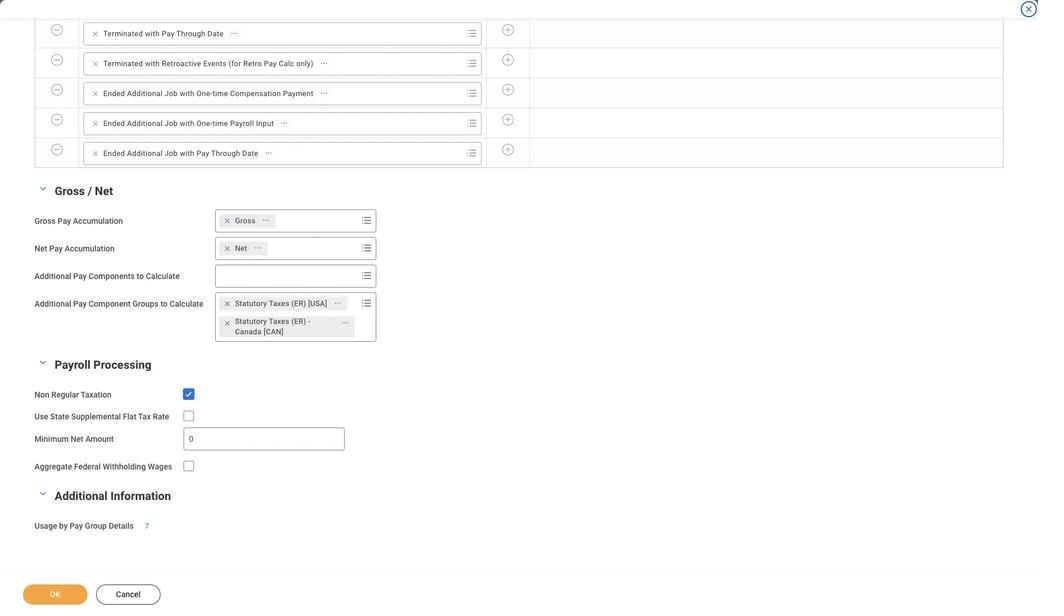 Task type: vqa. For each thing, say whether or not it's contained in the screenshot.
the topmost "One-"
yes



Task type: locate. For each thing, give the bounding box(es) containing it.
gross / net group
[[35, 182, 1004, 342]]

1 statutory from the top
[[235, 299, 267, 308]]

3 chevron down image from the top
[[36, 490, 50, 498]]

gross inside option
[[235, 216, 256, 225]]

additional down retroactive
[[127, 89, 163, 98]]

job
[[165, 89, 178, 98], [165, 119, 178, 128], [165, 149, 178, 157]]

0 vertical spatial minus image
[[53, 24, 61, 35]]

terminated inside option
[[103, 29, 143, 38]]

related actions image up (for on the top left of the page
[[230, 30, 238, 38]]

2 job from the top
[[165, 119, 178, 128]]

1 minus image from the top
[[53, 24, 61, 35]]

taxes up statutory taxes (er) - canada [can] on the left of the page
[[269, 299, 290, 308]]

1 vertical spatial minus image
[[53, 144, 61, 155]]

0 vertical spatial chevron down image
[[36, 185, 50, 193]]

accumulation
[[73, 216, 123, 225], [65, 244, 115, 253]]

pay left calc
[[264, 59, 277, 68]]

related actions image right [usa]
[[334, 300, 342, 308]]

0 vertical spatial minus image
[[53, 114, 61, 125]]

pay down net pay accumulation
[[73, 271, 87, 281]]

0 vertical spatial calculate
[[146, 271, 180, 281]]

prompts image
[[465, 56, 479, 70], [465, 86, 479, 100], [465, 116, 479, 130], [465, 146, 479, 160], [360, 269, 373, 282], [360, 296, 373, 310]]

1 horizontal spatial through
[[211, 149, 240, 157]]

federal
[[74, 462, 101, 472]]

accumulation down 'gross pay accumulation'
[[65, 244, 115, 253]]

retro
[[243, 59, 262, 68]]

prompts image for gross pay accumulation
[[360, 213, 373, 227]]

job for date
[[165, 149, 178, 157]]

job up ended additional job with pay through date
[[165, 119, 178, 128]]

1 vertical spatial statutory
[[235, 317, 267, 326]]

non
[[35, 390, 49, 399]]

ended additional job with one-time payroll input, press delete to clear value. option
[[87, 117, 294, 130]]

gross up net, press delete to clear value. option
[[235, 216, 256, 225]]

job for payroll
[[165, 119, 178, 128]]

flat
[[123, 412, 136, 422]]

group
[[85, 521, 107, 531]]

1 horizontal spatial date
[[242, 149, 259, 157]]

amount
[[85, 435, 114, 444]]

4 plus image from the top
[[505, 144, 513, 155]]

supplemental
[[71, 412, 121, 422]]

gross element
[[235, 216, 256, 226]]

date up events
[[208, 29, 224, 38]]

2 horizontal spatial related actions image
[[341, 319, 349, 327]]

gross, press delete to clear value. option
[[219, 214, 276, 228]]

3 plus image from the top
[[505, 114, 513, 125]]

3 minus image from the top
[[53, 84, 61, 95]]

2 x small image from the top
[[90, 88, 101, 99]]

through
[[177, 29, 206, 38], [211, 149, 240, 157]]

accumulation down /
[[73, 216, 123, 225]]

x small image inside statutory taxes (er) [usa], press delete to clear value. option
[[221, 298, 233, 309]]

job down ended additional job with one-time payroll input element
[[165, 149, 178, 157]]

terminated with pay through date element
[[103, 28, 224, 39]]

(er)
[[292, 299, 306, 308], [292, 317, 306, 326]]

1 vertical spatial through
[[211, 149, 240, 157]]

minus image for terminated with pay through date
[[53, 24, 61, 35]]

net inside payroll processing group
[[71, 435, 83, 444]]

Minimum Net Amount text field
[[184, 428, 345, 451]]

to right groups on the left
[[161, 299, 168, 308]]

time inside option
[[213, 119, 228, 128]]

time
[[213, 89, 228, 98], [213, 119, 228, 128]]

chevron down image left gross / net
[[36, 185, 50, 193]]

terminated for terminated with pay through date
[[103, 29, 143, 38]]

tax
[[138, 412, 151, 422]]

related actions image inside gross, press delete to clear value. option
[[262, 217, 270, 225]]

additional down net pay accumulation
[[35, 271, 71, 281]]

chevron down image up non
[[36, 358, 50, 366]]

job inside "element"
[[165, 89, 178, 98]]

x small image
[[90, 28, 101, 39], [90, 88, 101, 99]]

(er) left [usa]
[[292, 299, 306, 308]]

additional information
[[55, 489, 171, 503]]

calculate
[[146, 271, 180, 281], [170, 299, 204, 308]]

input
[[256, 119, 274, 128]]

2 taxes from the top
[[269, 317, 290, 326]]

items selected list box
[[216, 294, 358, 339]]

minus image
[[53, 114, 61, 125], [53, 144, 61, 155]]

payroll left the input
[[230, 119, 254, 128]]

1 terminated from the top
[[103, 29, 143, 38]]

1 horizontal spatial related actions image
[[320, 89, 328, 97]]

payroll inside payroll processing group
[[55, 358, 91, 372]]

2 statutory from the top
[[235, 317, 267, 326]]

related actions image
[[230, 30, 238, 38], [320, 59, 328, 68], [280, 119, 288, 127], [265, 149, 273, 157], [254, 244, 262, 252], [334, 300, 342, 308]]

gross
[[55, 184, 85, 198], [35, 216, 56, 225], [235, 216, 256, 225]]

related actions image for ended additional job with one-time compensation payment
[[320, 89, 328, 97]]

pay
[[162, 29, 175, 38], [264, 59, 277, 68], [197, 149, 209, 157], [58, 216, 71, 225], [49, 244, 63, 253], [73, 271, 87, 281], [73, 299, 87, 308], [70, 521, 83, 531]]

chevron down image
[[36, 185, 50, 193], [36, 358, 50, 366], [36, 490, 50, 498]]

(er) for [usa]
[[292, 299, 306, 308]]

payroll processing
[[55, 358, 151, 372]]

1 vertical spatial terminated
[[103, 59, 143, 68]]

2 terminated from the top
[[103, 59, 143, 68]]

1 vertical spatial to
[[161, 299, 168, 308]]

1 vertical spatial (er)
[[292, 317, 306, 326]]

payroll inside ended additional job with one-time payroll input element
[[230, 119, 254, 128]]

ended additional job with pay through date
[[103, 149, 259, 157]]

chevron down image for additional
[[36, 490, 50, 498]]

terminated with retroactive events (for retro pay calc only), press delete to clear value. option
[[87, 57, 334, 71]]

2 vertical spatial ended
[[103, 149, 125, 157]]

additional up ended additional job with pay through date
[[127, 119, 163, 128]]

with inside 'option'
[[145, 59, 160, 68]]

pay right by at bottom
[[70, 521, 83, 531]]

net down gross element
[[235, 244, 247, 252]]

through up retroactive
[[177, 29, 206, 38]]

net, press delete to clear value. option
[[219, 242, 268, 255]]

0 horizontal spatial payroll
[[55, 358, 91, 372]]

1 vertical spatial x small image
[[90, 88, 101, 99]]

taxes inside statutory taxes (er) - canada [can]
[[269, 317, 290, 326]]

1 vertical spatial chevron down image
[[36, 358, 50, 366]]

1 plus image from the top
[[505, 54, 513, 65]]

chevron down image for gross
[[36, 185, 50, 193]]

0 horizontal spatial related actions image
[[262, 217, 270, 225]]

related actions image inside the statutory taxes (er) - canada [can], press delete to clear value. option
[[341, 319, 349, 327]]

1 vertical spatial job
[[165, 119, 178, 128]]

related actions image right only) on the left top of the page
[[320, 59, 328, 68]]

state
[[50, 412, 69, 422]]

aggregate
[[35, 462, 72, 472]]

(for
[[229, 59, 241, 68]]

to up groups on the left
[[137, 271, 144, 281]]

one-
[[197, 89, 213, 98], [197, 119, 213, 128]]

taxes
[[269, 299, 290, 308], [269, 317, 290, 326]]

2 ended from the top
[[103, 119, 125, 128]]

gross up net pay accumulation
[[35, 216, 56, 225]]

plus image
[[505, 54, 513, 65], [505, 84, 513, 95], [505, 114, 513, 125], [505, 144, 513, 155]]

pay down 'gross pay accumulation'
[[49, 244, 63, 253]]

terminated inside 'option'
[[103, 59, 143, 68]]

2 vertical spatial prompts image
[[360, 241, 373, 255]]

prompts image
[[465, 26, 479, 40], [360, 213, 373, 227], [360, 241, 373, 255]]

0 vertical spatial taxes
[[269, 299, 290, 308]]

additional down federal in the bottom left of the page
[[55, 489, 108, 503]]

terminated for terminated with retroactive events (for retro pay calc only)
[[103, 59, 143, 68]]

x small image inside ended additional job with one-time compensation payment, press delete to clear value. "option"
[[90, 88, 101, 99]]

time down events
[[213, 89, 228, 98]]

x small image inside "ended additional job with one-time payroll input, press delete to clear value." option
[[90, 118, 101, 129]]

cancel
[[116, 590, 141, 599]]

1 horizontal spatial to
[[161, 299, 168, 308]]

related actions image right the input
[[280, 119, 288, 127]]

ended inside ended additional job with one-time compensation payment "element"
[[103, 89, 125, 98]]

0 vertical spatial one-
[[197, 89, 213, 98]]

plus image for 1st minus image
[[505, 114, 513, 125]]

payroll
[[230, 119, 254, 128], [55, 358, 91, 372]]

0 vertical spatial ended
[[103, 89, 125, 98]]

chevron down image down aggregate
[[36, 490, 50, 498]]

net pay accumulation
[[35, 244, 115, 253]]

0 vertical spatial statutory
[[235, 299, 267, 308]]

additional
[[127, 89, 163, 98], [127, 119, 163, 128], [127, 149, 163, 157], [35, 271, 71, 281], [35, 299, 71, 308], [55, 489, 108, 503]]

one- down ended additional job with one-time compensation payment "element"
[[197, 119, 213, 128]]

one- inside "element"
[[197, 89, 213, 98]]

taxes up [can]
[[269, 317, 290, 326]]

2 one- from the top
[[197, 119, 213, 128]]

1 vertical spatial taxes
[[269, 317, 290, 326]]

3 job from the top
[[165, 149, 178, 157]]

ended inside ended additional job with one-time payroll input element
[[103, 119, 125, 128]]

plus image for minus icon associated with ended additional job with one-time compensation payment
[[505, 84, 513, 95]]

ended additional job with one-time payroll input
[[103, 119, 274, 128]]

2 vertical spatial chevron down image
[[36, 490, 50, 498]]

payroll processing button
[[55, 358, 151, 372]]

through down "ended additional job with one-time payroll input, press delete to clear value." option
[[211, 149, 240, 157]]

1 chevron down image from the top
[[36, 185, 50, 193]]

only)
[[296, 59, 314, 68]]

rate
[[153, 412, 169, 422]]

calculate right groups on the left
[[170, 299, 204, 308]]

gross left /
[[55, 184, 85, 198]]

1 vertical spatial minus image
[[53, 54, 61, 65]]

information
[[110, 489, 171, 503]]

gross / net
[[55, 184, 113, 198]]

net down 'gross pay accumulation'
[[35, 244, 47, 253]]

1 horizontal spatial payroll
[[230, 119, 254, 128]]

one- down terminated with retroactive events (for retro pay calc only) element on the top left
[[197, 89, 213, 98]]

pay inside "additional information" group
[[70, 521, 83, 531]]

1 vertical spatial date
[[242, 149, 259, 157]]

statutory for statutory taxes (er) - canada [can]
[[235, 317, 267, 326]]

minimum net amount
[[35, 435, 114, 444]]

related actions image for ended additional job with pay through date
[[265, 149, 273, 157]]

7 button
[[145, 522, 151, 531]]

1 (er) from the top
[[292, 299, 306, 308]]

related actions image right -
[[341, 319, 349, 327]]

ended additional job with one-time compensation payment, press delete to clear value. option
[[87, 87, 334, 100]]

payroll processing group
[[35, 356, 1004, 473]]

0 vertical spatial terminated
[[103, 29, 143, 38]]

payroll up the non regular taxation
[[55, 358, 91, 372]]

calculate up groups on the left
[[146, 271, 180, 281]]

regular
[[51, 390, 79, 399]]

prompts image for net pay accumulation
[[360, 241, 373, 255]]

2 chevron down image from the top
[[36, 358, 50, 366]]

usage
[[35, 521, 57, 531]]

time inside "element"
[[213, 89, 228, 98]]

[usa]
[[308, 299, 327, 308]]

to
[[137, 271, 144, 281], [161, 299, 168, 308]]

statutory taxes (er) [usa], press delete to clear value. option
[[219, 297, 348, 311]]

chevron down image inside "additional information" group
[[36, 490, 50, 498]]

related actions image inside terminated with pay through date, press delete to clear value. option
[[230, 30, 238, 38]]

x small image inside the statutory taxes (er) - canada [can], press delete to clear value. option
[[221, 318, 233, 329]]

x small image for net
[[221, 243, 233, 254]]

one- inside option
[[197, 119, 213, 128]]

1 vertical spatial related actions image
[[262, 217, 270, 225]]

statutory
[[235, 299, 267, 308], [235, 317, 267, 326]]

2 plus image from the top
[[505, 84, 513, 95]]

1 time from the top
[[213, 89, 228, 98]]

2 vertical spatial minus image
[[53, 84, 61, 95]]

related actions image right the payment
[[320, 89, 328, 97]]

1 x small image from the top
[[90, 28, 101, 39]]

with inside "element"
[[180, 89, 195, 98]]

(er) inside statutory taxes (er) - canada [can]
[[292, 317, 306, 326]]

1 vertical spatial payroll
[[55, 358, 91, 372]]

related actions image right gross element
[[262, 217, 270, 225]]

x small image for terminated with retroactive events (for retro pay calc only)
[[90, 58, 101, 69]]

ended for ended additional job with pay through date
[[103, 149, 125, 157]]

time down ended additional job with one-time compensation payment, press delete to clear value. "option"
[[213, 119, 228, 128]]

gross for gross
[[235, 216, 256, 225]]

0 vertical spatial (er)
[[292, 299, 306, 308]]

net left the amount
[[71, 435, 83, 444]]

2 time from the top
[[213, 119, 228, 128]]

pay down "ended additional job with one-time payroll input, press delete to clear value." option
[[197, 149, 209, 157]]

processing
[[93, 358, 151, 372]]

use state supplemental flat tax rate
[[35, 412, 169, 422]]

0 vertical spatial to
[[137, 271, 144, 281]]

0 vertical spatial through
[[177, 29, 206, 38]]

1 vertical spatial one-
[[197, 119, 213, 128]]

x small image inside terminated with pay through date, press delete to clear value. option
[[90, 28, 101, 39]]

x small image inside gross, press delete to clear value. option
[[221, 215, 233, 227]]

with
[[145, 29, 160, 38], [145, 59, 160, 68], [180, 89, 195, 98], [180, 119, 195, 128], [180, 149, 195, 157]]

1 vertical spatial accumulation
[[65, 244, 115, 253]]

terminated
[[103, 29, 143, 38], [103, 59, 143, 68]]

pay inside 'option'
[[264, 59, 277, 68]]

x small image inside net, press delete to clear value. option
[[221, 243, 233, 254]]

date
[[208, 29, 224, 38], [242, 149, 259, 157]]

non regular taxation
[[35, 390, 112, 399]]

terminated with retroactive events (for retro pay calc only) element
[[103, 58, 314, 69]]

0 vertical spatial related actions image
[[320, 89, 328, 97]]

0 vertical spatial date
[[208, 29, 224, 38]]

minus image
[[53, 24, 61, 35], [53, 54, 61, 65], [53, 84, 61, 95]]

(er) inside statutory taxes (er) [usa] element
[[292, 299, 306, 308]]

0 horizontal spatial date
[[208, 29, 224, 38]]

2 vertical spatial related actions image
[[341, 319, 349, 327]]

0 vertical spatial x small image
[[90, 28, 101, 39]]

job down retroactive
[[165, 89, 178, 98]]

date inside ended additional job with pay through date element
[[242, 149, 259, 157]]

3 ended from the top
[[103, 149, 125, 157]]

compensation
[[230, 89, 281, 98]]

prompts image for ended additional job with pay through date
[[465, 146, 479, 160]]

gross for gross / net
[[55, 184, 85, 198]]

taxation
[[81, 390, 112, 399]]

2 minus image from the top
[[53, 144, 61, 155]]

0 vertical spatial payroll
[[230, 119, 254, 128]]

1 vertical spatial prompts image
[[360, 213, 373, 227]]

related actions image down the input
[[265, 149, 273, 157]]

Additional Pay Components to Calculate field
[[216, 266, 357, 286]]

(er) left -
[[292, 317, 306, 326]]

x small image inside terminated with retroactive events (for retro pay calc only), press delete to clear value. 'option'
[[90, 58, 101, 69]]

1 one- from the top
[[197, 89, 213, 98]]

ended
[[103, 89, 125, 98], [103, 119, 125, 128], [103, 149, 125, 157]]

additional inside "element"
[[127, 89, 163, 98]]

x small image for statutory taxes (er) - canada [can]
[[221, 318, 233, 329]]

time for payroll
[[213, 119, 228, 128]]

1 job from the top
[[165, 89, 178, 98]]

details
[[109, 521, 134, 531]]

2 (er) from the top
[[292, 317, 306, 326]]

related actions image right net element
[[254, 244, 262, 252]]

plus image
[[505, 24, 513, 35]]

0 vertical spatial job
[[165, 89, 178, 98]]

1 vertical spatial time
[[213, 119, 228, 128]]

related actions image
[[320, 89, 328, 97], [262, 217, 270, 225], [341, 319, 349, 327]]

x small image
[[90, 58, 101, 69], [90, 118, 101, 129], [90, 148, 101, 159], [221, 215, 233, 227], [221, 243, 233, 254], [221, 298, 233, 309], [221, 318, 233, 329]]

0 vertical spatial time
[[213, 89, 228, 98]]

pay up net pay accumulation
[[58, 216, 71, 225]]

0 horizontal spatial through
[[177, 29, 206, 38]]

dialog
[[0, 0, 1039, 615]]

ended inside ended additional job with pay through date element
[[103, 149, 125, 157]]

1 taxes from the top
[[269, 299, 290, 308]]

check small image
[[182, 387, 196, 401]]

statutory taxes (er) - canada [can], press delete to clear value. option
[[219, 316, 355, 337]]

1 ended from the top
[[103, 89, 125, 98]]

2 vertical spatial job
[[165, 149, 178, 157]]

statutory taxes (er) [usa]
[[235, 299, 327, 308]]

/
[[88, 184, 92, 198]]

statutory inside statutory taxes (er) - canada [can]
[[235, 317, 267, 326]]

net inside option
[[235, 244, 247, 252]]

related actions image for gross
[[262, 217, 270, 225]]

with for ended additional job with pay through date
[[180, 149, 195, 157]]

1 vertical spatial ended
[[103, 119, 125, 128]]

0 horizontal spatial to
[[137, 271, 144, 281]]

terminated with retroactive events (for retro pay calc only)
[[103, 59, 314, 68]]

x small image inside ended additional job with pay through date, press delete to clear value. option
[[90, 148, 101, 159]]

related actions image for terminated with pay through date
[[230, 30, 238, 38]]

chevron down image inside payroll processing group
[[36, 358, 50, 366]]

dialog containing gross / net
[[0, 0, 1039, 615]]

0 vertical spatial accumulation
[[73, 216, 123, 225]]

net
[[95, 184, 113, 198], [35, 244, 47, 253], [235, 244, 247, 252], [71, 435, 83, 444]]

date down the input
[[242, 149, 259, 157]]



Task type: describe. For each thing, give the bounding box(es) containing it.
x small image for ended additional job with one-time compensation payment
[[90, 88, 101, 99]]

additional down ended additional job with one-time payroll input element
[[127, 149, 163, 157]]

related actions image for statutory taxes (er) [usa]
[[334, 300, 342, 308]]

gross for gross pay accumulation
[[35, 216, 56, 225]]

by
[[59, 521, 68, 531]]

one- for compensation
[[197, 89, 213, 98]]

pay left component
[[73, 299, 87, 308]]

plus image for 2nd minus image from the top
[[505, 144, 513, 155]]

statutory taxes (er) [usa] element
[[235, 299, 327, 309]]

prompts image for terminated with retroactive events (for retro pay calc only)
[[465, 56, 479, 70]]

events
[[203, 59, 227, 68]]

ended additional job with one-time compensation payment
[[103, 89, 314, 98]]

taxes for -
[[269, 317, 290, 326]]

ended additional job with pay through date element
[[103, 148, 259, 159]]

pay up retroactive
[[162, 29, 175, 38]]

ended for ended additional job with one-time compensation payment
[[103, 89, 125, 98]]

close edit run category image
[[1025, 5, 1034, 14]]

chevron down image for payroll
[[36, 358, 50, 366]]

plus image for 2nd minus icon from the bottom of the dialog containing gross / net
[[505, 54, 513, 65]]

ended for ended additional job with one-time payroll input
[[103, 119, 125, 128]]

with for ended additional job with one-time compensation payment
[[180, 89, 195, 98]]

retroactive
[[162, 59, 201, 68]]

x small image for ended additional job with one-time payroll input
[[90, 118, 101, 129]]

terminated with pay through date
[[103, 29, 224, 38]]

additional left component
[[35, 299, 71, 308]]

accumulation for gross pay accumulation
[[73, 216, 123, 225]]

gross / net button
[[55, 184, 113, 198]]

groups
[[133, 299, 159, 308]]

ended additional job with pay through date, press delete to clear value. option
[[87, 147, 279, 160]]

additional information group
[[35, 487, 1004, 532]]

accumulation for net pay accumulation
[[65, 244, 115, 253]]

one- for payroll
[[197, 119, 213, 128]]

withholding
[[103, 462, 146, 472]]

related actions image for net
[[254, 244, 262, 252]]

2 minus image from the top
[[53, 54, 61, 65]]

aggregate federal withholding wages
[[35, 462, 172, 472]]

prompts image for ended additional job with one-time compensation payment
[[465, 86, 479, 100]]

net element
[[235, 243, 247, 254]]

7
[[145, 523, 149, 531]]

related actions image for terminated with retroactive events (for retro pay calc only)
[[320, 59, 328, 68]]

1 vertical spatial calculate
[[170, 299, 204, 308]]

minus image for ended additional job with one-time compensation payment
[[53, 84, 61, 95]]

-
[[308, 317, 311, 326]]

canada
[[235, 327, 262, 336]]

job for compensation
[[165, 89, 178, 98]]

net right /
[[95, 184, 113, 198]]

taxes for [usa]
[[269, 299, 290, 308]]

time for compensation
[[213, 89, 228, 98]]

usage by pay group details
[[35, 521, 134, 531]]

statutory for statutory taxes (er) [usa]
[[235, 299, 267, 308]]

minimum
[[35, 435, 69, 444]]

(er) for -
[[292, 317, 306, 326]]

ok
[[50, 590, 61, 599]]

payment
[[283, 89, 314, 98]]

components
[[89, 271, 135, 281]]

x small image for terminated with pay through date
[[90, 28, 101, 39]]

statutory taxes (er) - canada [can] element
[[235, 316, 335, 337]]

x small image for ended additional job with pay through date
[[90, 148, 101, 159]]

additional pay component groups to calculate
[[35, 299, 204, 308]]

additional inside group
[[55, 489, 108, 503]]

prompts image for ended additional job with one-time payroll input
[[465, 116, 479, 130]]

ended additional job with one-time payroll input element
[[103, 118, 274, 129]]

with for ended additional job with one-time payroll input
[[180, 119, 195, 128]]

calc
[[279, 59, 294, 68]]

terminated with pay through date, press delete to clear value. option
[[87, 27, 244, 41]]

wages
[[148, 462, 172, 472]]

ended additional job with one-time compensation payment element
[[103, 88, 314, 99]]

0 vertical spatial prompts image
[[465, 26, 479, 40]]

[can]
[[264, 327, 284, 336]]

component
[[89, 299, 131, 308]]

use
[[35, 412, 48, 422]]

related actions image for ended additional job with one-time payroll input
[[280, 119, 288, 127]]

date inside "terminated with pay through date" element
[[208, 29, 224, 38]]

1 minus image from the top
[[53, 114, 61, 125]]

x small image for gross
[[221, 215, 233, 227]]

x small image for statutory taxes (er) [usa]
[[221, 298, 233, 309]]

ok button
[[23, 585, 88, 605]]

gross pay accumulation
[[35, 216, 123, 225]]

additional pay components to calculate
[[35, 271, 180, 281]]

additional information button
[[55, 489, 171, 503]]

cancel button
[[96, 585, 161, 605]]

statutory taxes (er) - canada [can]
[[235, 317, 311, 336]]

related actions image for statutory taxes (er) - canada [can]
[[341, 319, 349, 327]]



